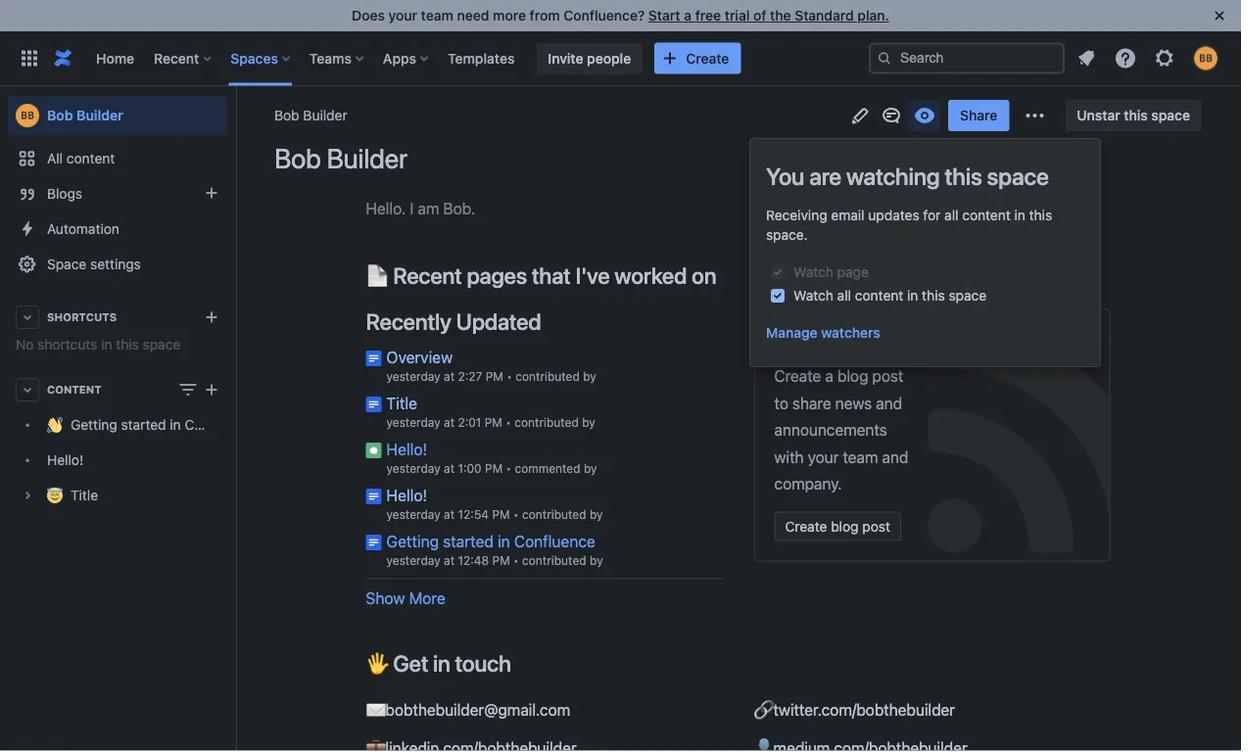 Task type: locate. For each thing, give the bounding box(es) containing it.
getting inside getting started in confluence yesterday at 12:48 pm • contributed by
[[386, 532, 439, 550]]

yesterday left 1:00
[[386, 462, 440, 476]]

unstar
[[1077, 107, 1120, 123]]

create inside create a blog post to share news and announcements with your team and company.
[[774, 367, 821, 385]]

at left '2:01'
[[444, 416, 455, 430]]

hello! for hello! yesterday at 12:54 pm • contributed by
[[386, 486, 427, 504]]

1 vertical spatial a
[[825, 367, 833, 385]]

at inside getting started in confluence yesterday at 12:48 pm • contributed by
[[444, 554, 455, 568]]

1 vertical spatial confluence
[[514, 532, 595, 550]]

by for title yesterday at 2:01 pm • contributed by
[[582, 416, 595, 430]]

by
[[583, 370, 596, 383], [582, 416, 595, 430], [584, 462, 597, 476], [590, 508, 603, 522], [590, 554, 603, 568]]

tree containing getting started in confluence
[[8, 407, 257, 513]]

yesterday inside hello! yesterday at 12:54 pm • contributed by
[[386, 508, 440, 522]]

1 horizontal spatial team
[[843, 447, 878, 466]]

1 horizontal spatial confluence
[[514, 532, 595, 550]]

1 vertical spatial watch
[[793, 287, 833, 304]]

• up getting started in confluence yesterday at 12:48 pm • contributed by
[[513, 508, 519, 522]]

copy image up bobthebuilder@gmail.com in the left of the page
[[509, 651, 533, 675]]

pm right the 12:54
[[492, 508, 510, 522]]

1 horizontal spatial all
[[944, 207, 958, 223]]

builder up all content link
[[77, 107, 123, 123]]

contributed
[[515, 370, 580, 383], [514, 416, 579, 430], [522, 508, 586, 522], [522, 554, 586, 568]]

started inside getting started in confluence yesterday at 12:48 pm • contributed by
[[443, 532, 494, 550]]

hello! for hello! yesterday at 1:00 pm • commented by
[[386, 440, 427, 458]]

at for hello! yesterday at 12:54 pm • contributed by
[[444, 508, 455, 522]]

team down announcements
[[843, 447, 878, 466]]

5 at from the top
[[444, 554, 455, 568]]

hello! yesterday at 12:54 pm • contributed by
[[386, 486, 603, 522]]

in for 🖐 get in touch
[[433, 650, 450, 677]]

at left 12:48
[[444, 554, 455, 568]]

title link down the getting started in confluence
[[8, 478, 227, 513]]

touch
[[455, 650, 511, 677]]

blog down company.
[[831, 518, 859, 534]]

0 vertical spatial blog
[[837, 367, 868, 385]]

in
[[1014, 207, 1025, 223], [907, 287, 918, 304], [101, 336, 112, 353], [170, 417, 181, 433], [498, 532, 510, 550], [433, 650, 450, 677]]

contributed inside title yesterday at 2:01 pm • contributed by
[[514, 416, 579, 430]]

in inside getting started in confluence yesterday at 12:48 pm • contributed by
[[498, 532, 510, 550]]

1 vertical spatial your
[[808, 447, 839, 466]]

getting started in confluence
[[71, 417, 257, 433]]

bob builder link down teams on the left top of the page
[[274, 106, 347, 125]]

automation
[[47, 221, 119, 237]]

getting for getting started in confluence yesterday at 12:48 pm • contributed by
[[386, 532, 439, 550]]

0 horizontal spatial a
[[684, 7, 692, 24]]

hello! for hello!
[[47, 452, 83, 468]]

0 horizontal spatial content
[[66, 150, 115, 167]]

0 vertical spatial watch
[[793, 264, 833, 280]]

2 yesterday from the top
[[386, 416, 440, 430]]

trial
[[725, 7, 750, 24]]

• inside overview yesterday at 2:27 pm • contributed by
[[507, 370, 512, 383]]

yesterday inside title yesterday at 2:01 pm • contributed by
[[386, 416, 440, 430]]

yesterday down overview link
[[386, 370, 440, 383]]

plan.
[[857, 7, 889, 24]]

all inside the receiving email updates for all content in this space.
[[944, 207, 958, 223]]

2 vertical spatial create
[[785, 518, 827, 534]]

1 vertical spatial started
[[443, 532, 494, 550]]

space down the receiving email updates for all content in this space.
[[949, 287, 987, 304]]

watchers
[[821, 325, 880, 341]]

by inside overview yesterday at 2:27 pm • contributed by
[[583, 370, 596, 383]]

hello! down hello! yesterday at 1:00 pm • commented by
[[386, 486, 427, 504]]

no
[[16, 336, 34, 353]]

invite people button
[[536, 43, 643, 74]]

0 horizontal spatial your
[[388, 7, 417, 24]]

title link
[[386, 394, 417, 412], [8, 478, 227, 513]]

bob builder link for no shortcuts in this space
[[8, 96, 227, 135]]

create
[[686, 50, 729, 66], [774, 367, 821, 385], [785, 518, 827, 534]]

create up the share
[[774, 367, 821, 385]]

yesterday left '2:01'
[[386, 416, 440, 430]]

this
[[1124, 107, 1148, 123], [945, 163, 982, 190], [1029, 207, 1052, 223], [922, 287, 945, 304], [116, 336, 139, 353]]

pm right 2:27 at the left of the page
[[486, 370, 503, 383]]

0 vertical spatial a
[[684, 7, 692, 24]]

bob
[[47, 107, 73, 123], [274, 107, 299, 123], [274, 142, 321, 174]]

hello! link for hello! yesterday at 12:54 pm • contributed by
[[386, 486, 427, 504]]

by inside hello! yesterday at 12:54 pm • contributed by
[[590, 508, 603, 522]]

content right for
[[962, 207, 1011, 223]]

spaces
[[231, 50, 278, 66]]

getting down content
[[71, 417, 117, 433]]

0 horizontal spatial all
[[837, 287, 851, 304]]

bob builder up 'hello.'
[[274, 142, 407, 174]]

1 vertical spatial create
[[774, 367, 821, 385]]

stop watching image
[[913, 104, 936, 127]]

1 vertical spatial copy image
[[509, 651, 533, 675]]

create content image
[[200, 378, 223, 402]]

confluence inside tree
[[185, 417, 257, 433]]

copy image
[[714, 263, 738, 287], [509, 651, 533, 675]]

content inside the receiving email updates for all content in this space.
[[962, 207, 1011, 223]]

from
[[530, 7, 560, 24]]

1 horizontal spatial recent
[[393, 262, 462, 289]]

1 vertical spatial blog
[[831, 518, 859, 534]]

hello! inside "space" element
[[47, 452, 83, 468]]

help icon image
[[1114, 47, 1137, 70]]

1 vertical spatial post
[[862, 518, 890, 534]]

company.
[[774, 474, 842, 493]]

at inside overview yesterday at 2:27 pm • contributed by
[[444, 370, 455, 383]]

getting started in confluence link down change view icon at bottom left
[[8, 407, 257, 443]]

1 vertical spatial getting started in confluence link
[[386, 532, 595, 550]]

3 yesterday from the top
[[386, 462, 440, 476]]

2:27
[[458, 370, 482, 383]]

this inside the receiving email updates for all content in this space.
[[1029, 207, 1052, 223]]

title
[[386, 394, 417, 412], [71, 487, 98, 503]]

started up 12:48
[[443, 532, 494, 550]]

• up hello! yesterday at 12:54 pm • contributed by
[[506, 462, 511, 476]]

yesterday left the 12:54
[[386, 508, 440, 522]]

more
[[493, 7, 526, 24]]

0 horizontal spatial started
[[121, 417, 166, 433]]

home
[[96, 50, 134, 66]]

in right get
[[433, 650, 450, 677]]

and
[[876, 394, 902, 412], [882, 447, 908, 466]]

1 horizontal spatial content
[[855, 287, 903, 304]]

1 horizontal spatial started
[[443, 532, 494, 550]]

1 horizontal spatial copy image
[[714, 263, 738, 287]]

confluence for getting started in confluence yesterday at 12:48 pm • contributed by
[[514, 532, 595, 550]]

this inside button
[[1124, 107, 1148, 123]]

shortcuts
[[37, 336, 97, 353]]

started for getting started in confluence
[[121, 417, 166, 433]]

getting inside "space" element
[[71, 417, 117, 433]]

confluence down hello! yesterday at 12:54 pm • contributed by
[[514, 532, 595, 550]]

hello! down content
[[47, 452, 83, 468]]

confluence down create content image
[[185, 417, 257, 433]]

post
[[872, 367, 903, 385], [862, 518, 890, 534]]

yesterday for hello! yesterday at 12:54 pm • contributed by
[[386, 508, 440, 522]]

1 vertical spatial content
[[962, 207, 1011, 223]]

12:54
[[458, 508, 489, 522]]

0 horizontal spatial title
[[71, 487, 98, 503]]

0 horizontal spatial getting started in confluence link
[[8, 407, 257, 443]]

banner
[[0, 31, 1241, 86]]

yesterday inside hello! yesterday at 1:00 pm • commented by
[[386, 462, 440, 476]]

0 vertical spatial title
[[386, 394, 417, 412]]

create blog post
[[785, 518, 890, 534]]

settings
[[90, 256, 141, 272]]

0 vertical spatial started
[[121, 417, 166, 433]]

news
[[835, 394, 872, 412]]

contributed up commented
[[514, 416, 579, 430]]

bob inside "space" element
[[47, 107, 73, 123]]

3 at from the top
[[444, 462, 455, 476]]

updated
[[456, 309, 541, 335]]

1 vertical spatial and
[[882, 447, 908, 466]]

at left the 12:54
[[444, 508, 455, 522]]

recent right home
[[154, 50, 199, 66]]

content right all
[[66, 150, 115, 167]]

blog up news on the right of page
[[837, 367, 868, 385]]

• right 2:27 at the left of the page
[[507, 370, 512, 383]]

team
[[421, 7, 453, 24], [843, 447, 878, 466]]

appswitcher icon image
[[18, 47, 41, 70]]

and down announcements
[[882, 447, 908, 466]]

confluence image
[[51, 47, 74, 70]]

at left 1:00
[[444, 462, 455, 476]]

more actions image
[[1023, 104, 1046, 127]]

5 yesterday from the top
[[386, 554, 440, 568]]

of
[[753, 7, 766, 24]]

1 horizontal spatial title
[[386, 394, 417, 412]]

recent inside popup button
[[154, 50, 199, 66]]

in for getting started in confluence yesterday at 12:48 pm • contributed by
[[498, 532, 510, 550]]

contributed inside hello! yesterday at 12:54 pm • contributed by
[[522, 508, 586, 522]]

yesterday for hello! yesterday at 1:00 pm • commented by
[[386, 462, 440, 476]]

overview link
[[386, 348, 453, 366]]

title inside title yesterday at 2:01 pm • contributed by
[[386, 394, 417, 412]]

• inside title yesterday at 2:01 pm • contributed by
[[506, 416, 511, 430]]

0 vertical spatial recent
[[154, 50, 199, 66]]

1 vertical spatial title
[[71, 487, 98, 503]]

copy image right worked
[[714, 263, 738, 287]]

show more
[[366, 589, 445, 607]]

yesterday inside overview yesterday at 2:27 pm • contributed by
[[386, 370, 440, 383]]

a up the share
[[825, 367, 833, 385]]

in down the shortcuts 'dropdown button'
[[101, 336, 112, 353]]

in inside the receiving email updates for all content in this space.
[[1014, 207, 1025, 223]]

show
[[366, 589, 405, 607]]

post inside "button"
[[862, 518, 890, 534]]

create for create blog post
[[785, 518, 827, 534]]

at inside title yesterday at 2:01 pm • contributed by
[[444, 416, 455, 430]]

contributed right 12:48
[[522, 554, 586, 568]]

pages
[[467, 262, 527, 289]]

at left 2:27 at the left of the page
[[444, 370, 455, 383]]

1 horizontal spatial your
[[808, 447, 839, 466]]

contributed down commented
[[522, 508, 586, 522]]

at for hello! yesterday at 1:00 pm • commented by
[[444, 462, 455, 476]]

team left need
[[421, 7, 453, 24]]

pm inside overview yesterday at 2:27 pm • contributed by
[[486, 370, 503, 383]]

at
[[444, 370, 455, 383], [444, 416, 455, 430], [444, 462, 455, 476], [444, 508, 455, 522], [444, 554, 455, 568]]

4 yesterday from the top
[[386, 508, 440, 522]]

• for hello! yesterday at 12:54 pm • contributed by
[[513, 508, 519, 522]]

in inside watch page watch all content in this space
[[907, 287, 918, 304]]

all
[[944, 207, 958, 223], [837, 287, 851, 304]]

pm inside hello! yesterday at 1:00 pm • commented by
[[485, 462, 503, 476]]

create blog post button
[[774, 512, 901, 541]]

standard
[[795, 7, 854, 24]]

all right for
[[944, 207, 958, 223]]

create down company.
[[785, 518, 827, 534]]

recent up recently
[[393, 262, 462, 289]]

pm inside hello! yesterday at 12:54 pm • contributed by
[[492, 508, 510, 522]]

1 horizontal spatial title link
[[386, 394, 417, 412]]

started down content "dropdown button"
[[121, 417, 166, 433]]

create inside create dropdown button
[[686, 50, 729, 66]]

1 horizontal spatial a
[[825, 367, 833, 385]]

0 vertical spatial your
[[388, 7, 417, 24]]

manage
[[766, 325, 817, 341]]

1 vertical spatial title link
[[8, 478, 227, 513]]

1 horizontal spatial bob builder link
[[274, 106, 347, 125]]

0 vertical spatial confluence
[[185, 417, 257, 433]]

hello! inside hello! yesterday at 1:00 pm • commented by
[[386, 440, 427, 458]]

by inside title yesterday at 2:01 pm • contributed by
[[582, 416, 595, 430]]

need
[[457, 7, 489, 24]]

• inside hello! yesterday at 1:00 pm • commented by
[[506, 462, 511, 476]]

hello! link down hello! yesterday at 1:00 pm • commented by
[[386, 486, 427, 504]]

0 vertical spatial title link
[[386, 394, 417, 412]]

apps
[[383, 50, 416, 66]]

pm right 12:48
[[492, 554, 510, 568]]

1 yesterday from the top
[[386, 370, 440, 383]]

your right does
[[388, 7, 417, 24]]

0 vertical spatial copy image
[[714, 263, 738, 287]]

receiving
[[766, 207, 827, 223]]

contributed for overview
[[515, 370, 580, 383]]

0 vertical spatial all
[[944, 207, 958, 223]]

• up hello! yesterday at 1:00 pm • commented by
[[506, 416, 511, 430]]

2 vertical spatial content
[[855, 287, 903, 304]]

notification icon image
[[1075, 47, 1098, 70]]

0 horizontal spatial title link
[[8, 478, 227, 513]]

pm right 1:00
[[485, 462, 503, 476]]

all down page
[[837, 287, 851, 304]]

blog inside "button"
[[831, 518, 859, 534]]

at inside hello! yesterday at 12:54 pm • contributed by
[[444, 508, 455, 522]]

team inside create a blog post to share news and announcements with your team and company.
[[843, 447, 878, 466]]

create for create a blog post to share news and announcements with your team and company.
[[774, 367, 821, 385]]

2:01
[[458, 416, 481, 430]]

getting up show more
[[386, 532, 439, 550]]

hello! inside hello! yesterday at 12:54 pm • contributed by
[[386, 486, 427, 504]]

0 horizontal spatial confluence
[[185, 417, 257, 433]]

am
[[418, 199, 439, 217]]

in down hello! yesterday at 12:54 pm • contributed by
[[498, 532, 510, 550]]

hello! link down title yesterday at 2:01 pm • contributed by
[[386, 440, 427, 458]]

and right news on the right of page
[[876, 394, 902, 412]]

0 horizontal spatial copy image
[[509, 651, 533, 675]]

by inside getting started in confluence yesterday at 12:48 pm • contributed by
[[590, 554, 603, 568]]

1 vertical spatial team
[[843, 447, 878, 466]]

create for create
[[686, 50, 729, 66]]

4 at from the top
[[444, 508, 455, 522]]

you
[[766, 163, 804, 190]]

confluence for getting started in confluence
[[185, 417, 257, 433]]

title link down the overview
[[386, 394, 417, 412]]

0 vertical spatial getting
[[71, 417, 117, 433]]

0 horizontal spatial bob builder link
[[8, 96, 227, 135]]

builder up 'hello.'
[[327, 142, 407, 174]]

hello! link inside "space" element
[[8, 443, 227, 478]]

manage watchers
[[766, 325, 880, 341]]

shortcuts
[[47, 311, 117, 324]]

collapse sidebar image
[[214, 96, 257, 135]]

1 vertical spatial getting
[[386, 532, 439, 550]]

this inside watch page watch all content in this space
[[922, 287, 945, 304]]

2 at from the top
[[444, 416, 455, 430]]

0 vertical spatial team
[[421, 7, 453, 24]]

0 vertical spatial content
[[66, 150, 115, 167]]

tree inside "space" element
[[8, 407, 257, 513]]

✉️ bobthebuilder@gmail.com
[[366, 700, 570, 719]]

contributed inside overview yesterday at 2:27 pm • contributed by
[[515, 370, 580, 383]]

0 vertical spatial create
[[686, 50, 729, 66]]

contributed for title
[[514, 416, 579, 430]]

by for hello! yesterday at 1:00 pm • commented by
[[584, 462, 597, 476]]

overview
[[386, 348, 453, 366]]

started for getting started in confluence yesterday at 12:48 pm • contributed by
[[443, 532, 494, 550]]

pm right '2:01'
[[485, 416, 502, 430]]

0 horizontal spatial recent
[[154, 50, 199, 66]]

watch
[[793, 264, 833, 280], [793, 287, 833, 304]]

contributed up title yesterday at 2:01 pm • contributed by
[[515, 370, 580, 383]]

at for overview yesterday at 2:27 pm • contributed by
[[444, 370, 455, 383]]

by inside hello! yesterday at 1:00 pm • commented by
[[584, 462, 597, 476]]

create inside create blog post "button"
[[785, 518, 827, 534]]

bob builder inside "space" element
[[47, 107, 123, 123]]

share button
[[948, 100, 1009, 131]]

contributed for hello!
[[522, 508, 586, 522]]

0 vertical spatial post
[[872, 367, 903, 385]]

share
[[960, 107, 998, 123]]

space down settings icon
[[1151, 107, 1190, 123]]

2 horizontal spatial content
[[962, 207, 1011, 223]]

0 horizontal spatial getting
[[71, 417, 117, 433]]

started inside "space" element
[[121, 417, 166, 433]]

bob builder up all content
[[47, 107, 123, 123]]

space settings
[[47, 256, 141, 272]]

a
[[684, 7, 692, 24], [825, 367, 833, 385]]

watch left page
[[793, 264, 833, 280]]

yesterday up show more
[[386, 554, 440, 568]]

1 at from the top
[[444, 370, 455, 383]]

yesterday
[[386, 370, 440, 383], [386, 416, 440, 430], [386, 462, 440, 476], [386, 508, 440, 522], [386, 554, 440, 568]]

• inside hello! yesterday at 12:54 pm • contributed by
[[513, 508, 519, 522]]

in right for
[[1014, 207, 1025, 223]]

hello! link down the getting started in confluence
[[8, 443, 227, 478]]

getting started in confluence link up 12:48
[[386, 532, 595, 550]]

content inside "space" element
[[66, 150, 115, 167]]

a left free
[[684, 7, 692, 24]]

content down page
[[855, 287, 903, 304]]

watch up manage watchers on the right of page
[[793, 287, 833, 304]]

create down free
[[686, 50, 729, 66]]

at inside hello! yesterday at 1:00 pm • commented by
[[444, 462, 455, 476]]

1 horizontal spatial getting
[[386, 532, 439, 550]]

blog
[[837, 367, 868, 385], [831, 518, 859, 534]]

bob builder link up all content link
[[8, 96, 227, 135]]

page
[[837, 264, 869, 280]]

in down the receiving email updates for all content in this space.
[[907, 287, 918, 304]]

in down change view icon at bottom left
[[170, 417, 181, 433]]

your down announcements
[[808, 447, 839, 466]]

title inside "space" element
[[71, 487, 98, 503]]

pm inside title yesterday at 2:01 pm • contributed by
[[485, 416, 502, 430]]

hello! yesterday at 1:00 pm • commented by
[[386, 440, 597, 476]]

to
[[774, 394, 788, 412]]

confluence inside getting started in confluence yesterday at 12:48 pm • contributed by
[[514, 532, 595, 550]]

worked
[[614, 262, 687, 289]]

📄 recent pages that i've worked on
[[366, 262, 716, 289]]

1 vertical spatial all
[[837, 287, 851, 304]]

hello! down title yesterday at 2:01 pm • contributed by
[[386, 440, 427, 458]]

tree
[[8, 407, 257, 513]]

copy image for 📄 recent pages that i've worked on
[[714, 263, 738, 287]]

• right 12:48
[[513, 554, 519, 568]]

content
[[66, 150, 115, 167], [962, 207, 1011, 223], [855, 287, 903, 304]]

i've
[[575, 262, 610, 289]]



Task type: vqa. For each thing, say whether or not it's contained in the screenshot.


Task type: describe. For each thing, give the bounding box(es) containing it.
add shortcut image
[[200, 306, 223, 329]]

confluence?
[[564, 7, 645, 24]]

pm inside getting started in confluence yesterday at 12:48 pm • contributed by
[[492, 554, 510, 568]]

create a blog image
[[200, 181, 223, 205]]

teams
[[309, 50, 352, 66]]

home link
[[90, 43, 140, 74]]

unstar this space button
[[1065, 100, 1202, 131]]

yesterday inside getting started in confluence yesterday at 12:48 pm • contributed by
[[386, 554, 440, 568]]

pm for overview yesterday at 2:27 pm • contributed by
[[486, 370, 503, 383]]

at for title yesterday at 2:01 pm • contributed by
[[444, 416, 455, 430]]

does your team need more from confluence? start a free trial of the standard plan.
[[352, 7, 889, 24]]

email
[[831, 207, 864, 223]]

blogs
[[47, 186, 82, 202]]

title for title yesterday at 2:01 pm • contributed by
[[386, 394, 417, 412]]

in for no shortcuts in this space
[[101, 336, 112, 353]]

share
[[792, 394, 831, 412]]

receiving email updates for all content in this space.
[[766, 207, 1052, 243]]

all content
[[47, 150, 115, 167]]

hello. i am bob.
[[366, 199, 475, 217]]

🖐
[[366, 650, 388, 677]]

1 watch from the top
[[793, 264, 833, 280]]

space inside button
[[1151, 107, 1190, 123]]

pm for title yesterday at 2:01 pm • contributed by
[[485, 416, 502, 430]]

templates link
[[442, 43, 520, 74]]

edit this page image
[[848, 104, 872, 127]]

are
[[809, 163, 841, 190]]

• for hello! yesterday at 1:00 pm • commented by
[[506, 462, 511, 476]]

all inside watch page watch all content in this space
[[837, 287, 851, 304]]

by for hello! yesterday at 12:54 pm • contributed by
[[590, 508, 603, 522]]

recently updated
[[366, 309, 541, 335]]

hello.
[[366, 199, 406, 217]]

templates
[[448, 50, 515, 66]]

teams button
[[304, 43, 371, 74]]

by for overview yesterday at 2:27 pm • contributed by
[[583, 370, 596, 383]]

a inside create a blog post to share news and announcements with your team and company.
[[825, 367, 833, 385]]

builder down teams on the left top of the page
[[303, 107, 347, 123]]

stream
[[823, 324, 891, 351]]

commented
[[515, 462, 580, 476]]

0 vertical spatial and
[[876, 394, 902, 412]]

updates
[[868, 207, 919, 223]]

start
[[648, 7, 680, 24]]

content
[[47, 383, 101, 396]]

blog stream
[[774, 324, 891, 351]]

2 watch from the top
[[793, 287, 833, 304]]

📄
[[366, 262, 388, 289]]

banner containing home
[[0, 31, 1241, 86]]

with
[[774, 447, 804, 466]]

announcements
[[774, 421, 887, 439]]

on
[[692, 262, 716, 289]]

title for title
[[71, 487, 98, 503]]

more
[[409, 589, 445, 607]]

invite people
[[548, 50, 631, 66]]

space.
[[766, 227, 808, 243]]

12:48
[[458, 554, 489, 568]]

recently
[[366, 309, 451, 335]]

✉️
[[366, 700, 381, 719]]

🖐 get in touch
[[366, 650, 511, 677]]

🔗 twitter.com/bobthebuilder
[[754, 700, 955, 719]]

yesterday for title yesterday at 2:01 pm • contributed by
[[386, 416, 440, 430]]

the
[[770, 7, 791, 24]]

post inside create a blog post to share news and announcements with your team and company.
[[872, 367, 903, 385]]

confluence image
[[51, 47, 74, 70]]

getting started in confluence yesterday at 12:48 pm • contributed by
[[386, 532, 603, 568]]

invite
[[548, 50, 583, 66]]

contributed inside getting started in confluence yesterday at 12:48 pm • contributed by
[[522, 554, 586, 568]]

bob.
[[443, 199, 475, 217]]

change view image
[[176, 378, 200, 402]]

hello! link for hello! yesterday at 1:00 pm • commented by
[[386, 440, 427, 458]]

search image
[[877, 50, 892, 66]]

getting for getting started in confluence
[[71, 417, 117, 433]]

that
[[532, 262, 571, 289]]

automation link
[[8, 212, 227, 247]]

pm for hello! yesterday at 1:00 pm • commented by
[[485, 462, 503, 476]]

create a blog post to share news and announcements with your team and company.
[[774, 367, 908, 493]]

content inside watch page watch all content in this space
[[855, 287, 903, 304]]

space element
[[0, 86, 257, 751]]

for
[[923, 207, 941, 223]]

copy image for 🖐 get in touch
[[509, 651, 533, 675]]

unstar this space
[[1077, 107, 1190, 123]]

• inside getting started in confluence yesterday at 12:48 pm • contributed by
[[513, 554, 519, 568]]

overview yesterday at 2:27 pm • contributed by
[[386, 348, 596, 383]]

get
[[393, 650, 428, 677]]

i
[[410, 199, 414, 217]]

people
[[587, 50, 631, 66]]

0 vertical spatial getting started in confluence link
[[8, 407, 257, 443]]

• for overview yesterday at 2:27 pm • contributed by
[[507, 370, 512, 383]]

space down the more actions image
[[987, 163, 1049, 190]]

in for getting started in confluence
[[170, 417, 181, 433]]

blog inside create a blog post to share news and announcements with your team and company.
[[837, 367, 868, 385]]

settings icon image
[[1153, 47, 1176, 70]]

recent button
[[148, 43, 219, 74]]

space settings link
[[8, 247, 227, 282]]

global element
[[12, 31, 869, 86]]

spaces button
[[225, 43, 298, 74]]

your inside create a blog post to share news and announcements with your team and company.
[[808, 447, 839, 466]]

create button
[[655, 43, 741, 74]]

manage watchers button
[[766, 323, 880, 343]]

close image
[[1208, 4, 1231, 27]]

content button
[[8, 372, 227, 407]]

yesterday for overview yesterday at 2:27 pm • contributed by
[[386, 370, 440, 383]]

1 horizontal spatial getting started in confluence link
[[386, 532, 595, 550]]

1 vertical spatial recent
[[393, 262, 462, 289]]

space down the shortcuts 'dropdown button'
[[143, 336, 180, 353]]

free
[[695, 7, 721, 24]]

all
[[47, 150, 63, 167]]

🔗
[[754, 700, 769, 719]]

bob builder link for 📄 recent pages that i've worked on
[[274, 106, 347, 125]]

• for title yesterday at 2:01 pm • contributed by
[[506, 416, 511, 430]]

pm for hello! yesterday at 12:54 pm • contributed by
[[492, 508, 510, 522]]

show more link
[[366, 589, 445, 607]]

shortcuts button
[[8, 300, 227, 335]]

blog
[[774, 324, 818, 351]]

you are watching this space
[[766, 163, 1049, 190]]

builder inside "space" element
[[77, 107, 123, 123]]

space
[[47, 256, 86, 272]]

space inside watch page watch all content in this space
[[949, 287, 987, 304]]

does
[[352, 7, 385, 24]]

0 horizontal spatial team
[[421, 7, 453, 24]]

bob builder down teams on the left top of the page
[[274, 107, 347, 123]]

Search field
[[869, 43, 1065, 74]]

watching
[[846, 163, 940, 190]]

title yesterday at 2:01 pm • contributed by
[[386, 394, 595, 430]]

apps button
[[377, 43, 436, 74]]

1:00
[[458, 462, 482, 476]]

this inside "space" element
[[116, 336, 139, 353]]



